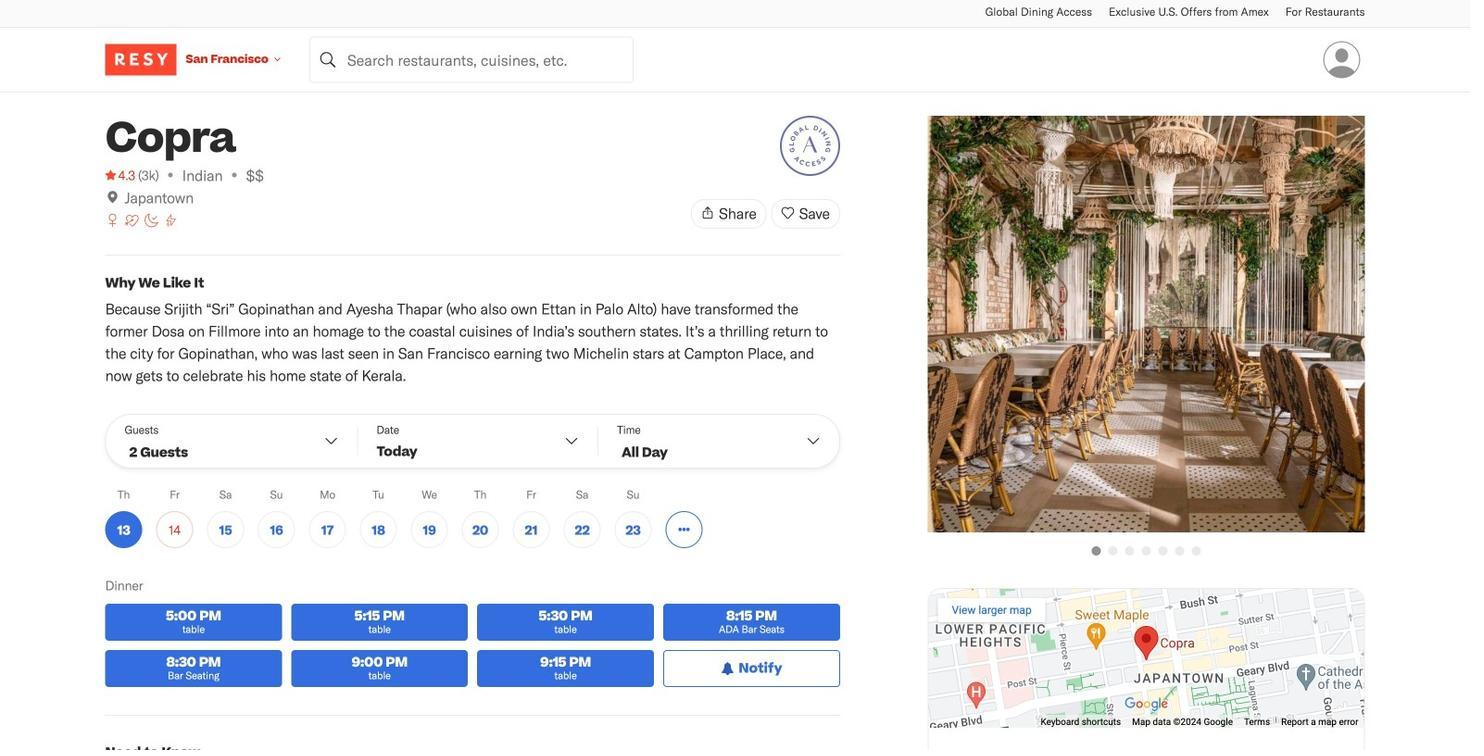 Task type: describe. For each thing, give the bounding box(es) containing it.
Search restaurants, cuisines, etc. text field
[[309, 37, 634, 83]]

4.3 out of 5 stars image
[[105, 166, 135, 184]]



Task type: locate. For each thing, give the bounding box(es) containing it.
None field
[[309, 37, 634, 83]]



Task type: vqa. For each thing, say whether or not it's contained in the screenshot.
the 4.4 out of 5 stars 'icon'
no



